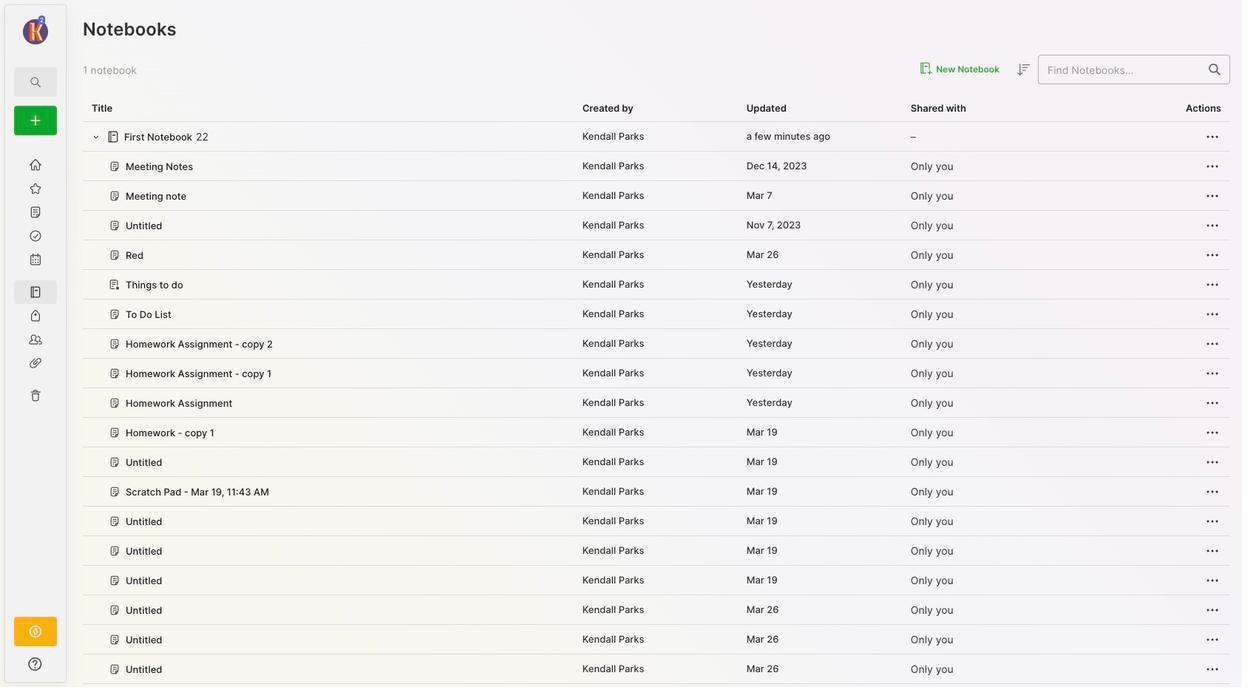 Task type: describe. For each thing, give the bounding box(es) containing it.
more actions image for 4th more actions field from the bottom of the page
[[1204, 571, 1222, 589]]

arrow image
[[91, 131, 102, 142]]

more actions image for 13th more actions field from the bottom of the page
[[1204, 305, 1222, 323]]

13 more actions field from the top
[[1204, 482, 1222, 500]]

3 more actions field from the top
[[1204, 187, 1222, 205]]

WHAT'S NEW field
[[5, 652, 66, 676]]

Account field
[[5, 14, 66, 47]]

18 row from the top
[[83, 625, 1231, 654]]

14 more actions field from the top
[[1204, 512, 1222, 530]]

8 row from the top
[[83, 329, 1231, 359]]

Sort field
[[1015, 61, 1032, 78]]

5 row from the top
[[83, 240, 1231, 270]]

more actions image for 10th more actions field from the bottom of the page
[[1204, 394, 1222, 412]]

7 more actions field from the top
[[1204, 305, 1222, 323]]

Find Notebooks… text field
[[1039, 57, 1200, 82]]

2 row from the top
[[83, 152, 1231, 181]]

sort options image
[[1015, 61, 1032, 78]]

6 row from the top
[[83, 270, 1231, 300]]

9 more actions field from the top
[[1204, 364, 1222, 382]]

20 row from the top
[[83, 684, 1231, 687]]

home image
[[28, 158, 43, 172]]

1 row from the top
[[83, 122, 1231, 152]]

more actions image for 19th more actions field from the bottom
[[1204, 128, 1222, 145]]

more actions image for 4th more actions field from the top of the page
[[1204, 216, 1222, 234]]

more actions image for 11th more actions field from the bottom
[[1204, 364, 1222, 382]]

18 more actions field from the top
[[1204, 630, 1222, 648]]

tree inside main element
[[5, 144, 66, 603]]

19 row from the top
[[83, 654, 1231, 684]]

9 row from the top
[[83, 359, 1231, 388]]

more actions image for 2nd more actions field from the top
[[1204, 157, 1222, 175]]

more actions image for 12th more actions field
[[1204, 453, 1222, 471]]

8 more actions field from the top
[[1204, 335, 1222, 352]]

1 cell from the left
[[574, 684, 738, 687]]

10 more actions field from the top
[[1204, 394, 1222, 412]]

upgrade image
[[27, 623, 44, 640]]

more actions image for 17th more actions field from the top
[[1204, 601, 1222, 619]]

2 more actions field from the top
[[1204, 157, 1222, 175]]

1 more actions field from the top
[[1204, 127, 1222, 145]]

more actions image for 18th more actions field
[[1204, 631, 1222, 648]]

19 more actions field from the top
[[1204, 660, 1222, 678]]

3 cell from the left
[[902, 684, 1066, 687]]

12 row from the top
[[83, 447, 1231, 477]]



Task type: locate. For each thing, give the bounding box(es) containing it.
more actions image for 11th more actions field from the top of the page
[[1204, 423, 1222, 441]]

4 more actions image from the top
[[1204, 305, 1222, 323]]

more actions image for 15th more actions field
[[1204, 542, 1222, 560]]

3 more actions image from the top
[[1204, 276, 1222, 293]]

cell
[[574, 684, 738, 687], [738, 684, 902, 687], [902, 684, 1066, 687], [1066, 684, 1231, 687]]

more actions image for third more actions field
[[1204, 187, 1222, 205]]

4 row from the top
[[83, 211, 1231, 240]]

more actions image for 1st more actions field from the bottom of the page
[[1204, 660, 1222, 678]]

6 more actions field from the top
[[1204, 275, 1222, 293]]

1 more actions image from the top
[[1204, 216, 1222, 234]]

16 row from the top
[[83, 566, 1231, 595]]

more actions image for 14th more actions field from the bottom
[[1204, 276, 1222, 293]]

5 more actions image from the top
[[1204, 335, 1222, 352]]

tree
[[5, 144, 66, 603]]

16 more actions field from the top
[[1204, 571, 1222, 589]]

11 row from the top
[[83, 418, 1231, 447]]

2 more actions image from the top
[[1204, 157, 1222, 175]]

7 more actions image from the top
[[1204, 453, 1222, 471]]

13 row from the top
[[83, 477, 1231, 507]]

17 row from the top
[[83, 595, 1231, 625]]

5 more actions field from the top
[[1204, 246, 1222, 264]]

12 more actions field from the top
[[1204, 453, 1222, 471]]

2 more actions image from the top
[[1204, 246, 1222, 264]]

14 row from the top
[[83, 507, 1231, 536]]

9 more actions image from the top
[[1204, 660, 1222, 678]]

6 more actions image from the top
[[1204, 483, 1222, 500]]

edit search image
[[27, 73, 44, 91]]

more actions image for fifth more actions field from the top of the page
[[1204, 246, 1222, 264]]

4 more actions image from the top
[[1204, 394, 1222, 412]]

More actions field
[[1204, 127, 1222, 145], [1204, 157, 1222, 175], [1204, 187, 1222, 205], [1204, 216, 1222, 234], [1204, 246, 1222, 264], [1204, 275, 1222, 293], [1204, 305, 1222, 323], [1204, 335, 1222, 352], [1204, 364, 1222, 382], [1204, 394, 1222, 412], [1204, 423, 1222, 441], [1204, 453, 1222, 471], [1204, 482, 1222, 500], [1204, 512, 1222, 530], [1204, 542, 1222, 560], [1204, 571, 1222, 589], [1204, 601, 1222, 619], [1204, 630, 1222, 648], [1204, 660, 1222, 678]]

more actions image for 7th more actions field from the bottom of the page
[[1204, 483, 1222, 500]]

row group
[[83, 122, 1231, 687]]

3 more actions image from the top
[[1204, 187, 1222, 205]]

2 cell from the left
[[738, 684, 902, 687]]

main element
[[0, 0, 71, 687]]

15 more actions field from the top
[[1204, 542, 1222, 560]]

11 more actions field from the top
[[1204, 423, 1222, 441]]

5 more actions image from the top
[[1204, 423, 1222, 441]]

7 row from the top
[[83, 300, 1231, 329]]

9 more actions image from the top
[[1204, 542, 1222, 560]]

more actions image
[[1204, 128, 1222, 145], [1204, 157, 1222, 175], [1204, 187, 1222, 205], [1204, 305, 1222, 323], [1204, 335, 1222, 352], [1204, 364, 1222, 382], [1204, 453, 1222, 471], [1204, 512, 1222, 530], [1204, 542, 1222, 560], [1204, 601, 1222, 619]]

10 more actions image from the top
[[1204, 601, 1222, 619]]

1 more actions image from the top
[[1204, 128, 1222, 145]]

8 more actions image from the top
[[1204, 512, 1222, 530]]

more actions image for 12th more actions field from the bottom of the page
[[1204, 335, 1222, 352]]

10 row from the top
[[83, 388, 1231, 418]]

4 more actions field from the top
[[1204, 216, 1222, 234]]

6 more actions image from the top
[[1204, 364, 1222, 382]]

3 row from the top
[[83, 181, 1231, 211]]

row
[[83, 122, 1231, 152], [83, 152, 1231, 181], [83, 181, 1231, 211], [83, 211, 1231, 240], [83, 240, 1231, 270], [83, 270, 1231, 300], [83, 300, 1231, 329], [83, 329, 1231, 359], [83, 359, 1231, 388], [83, 388, 1231, 418], [83, 418, 1231, 447], [83, 447, 1231, 477], [83, 477, 1231, 507], [83, 507, 1231, 536], [83, 536, 1231, 566], [83, 566, 1231, 595], [83, 595, 1231, 625], [83, 625, 1231, 654], [83, 654, 1231, 684], [83, 684, 1231, 687]]

4 cell from the left
[[1066, 684, 1231, 687]]

15 row from the top
[[83, 536, 1231, 566]]

click to expand image
[[65, 660, 76, 677]]

more actions image for sixth more actions field from the bottom
[[1204, 512, 1222, 530]]

8 more actions image from the top
[[1204, 631, 1222, 648]]

7 more actions image from the top
[[1204, 571, 1222, 589]]

17 more actions field from the top
[[1204, 601, 1222, 619]]

more actions image
[[1204, 216, 1222, 234], [1204, 246, 1222, 264], [1204, 276, 1222, 293], [1204, 394, 1222, 412], [1204, 423, 1222, 441], [1204, 483, 1222, 500], [1204, 571, 1222, 589], [1204, 631, 1222, 648], [1204, 660, 1222, 678]]



Task type: vqa. For each thing, say whether or not it's contained in the screenshot.
tab
no



